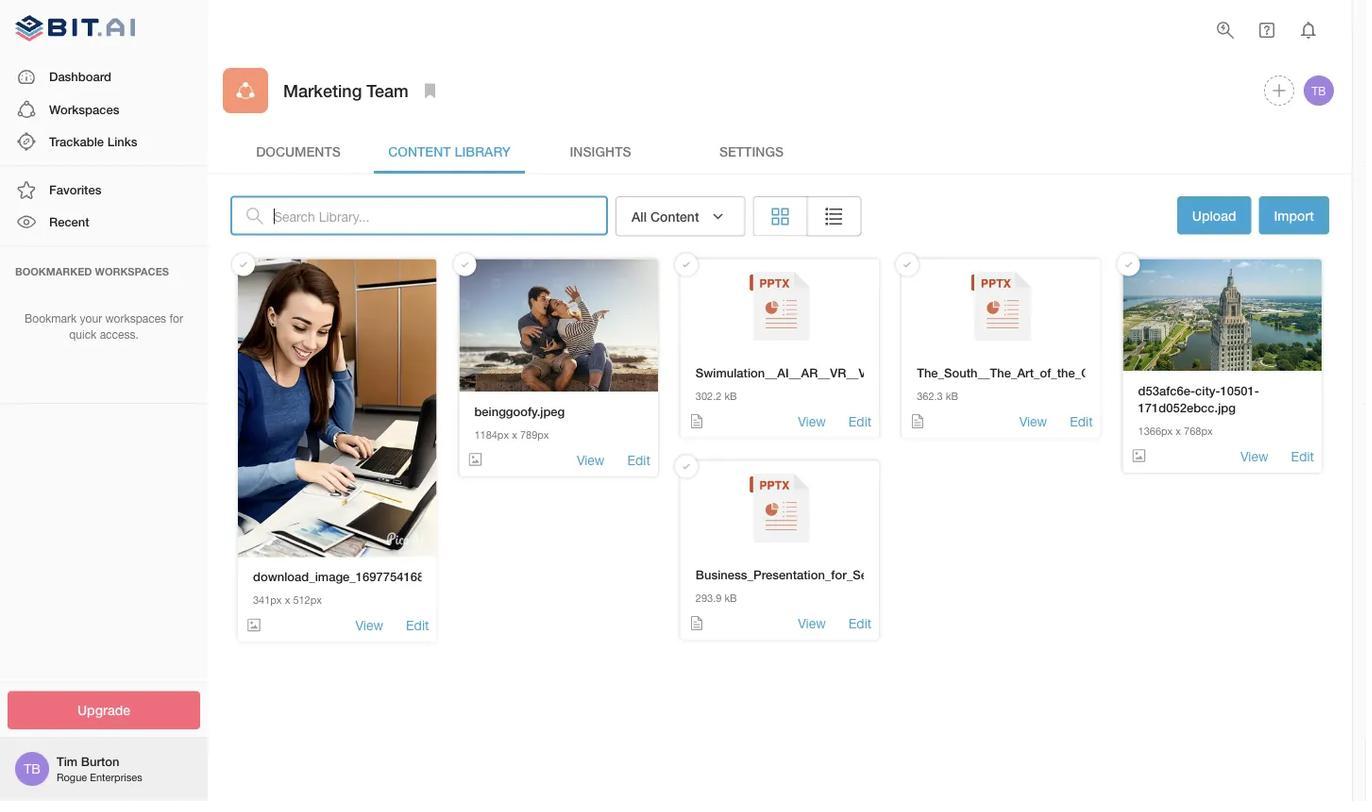 Task type: locate. For each thing, give the bounding box(es) containing it.
bookmark image
[[419, 79, 442, 102]]

1366px
[[1138, 425, 1173, 437]]

the_south__the_art_of_the_cypress.pptx
[[917, 366, 1157, 380]]

trackable
[[49, 134, 104, 149]]

768px
[[1184, 425, 1213, 437]]

tim
[[57, 755, 78, 769]]

edit link
[[849, 412, 872, 431], [1070, 412, 1093, 431], [1291, 447, 1314, 465], [627, 451, 650, 469], [849, 614, 872, 633], [406, 616, 429, 635]]

0 vertical spatial content
[[388, 143, 451, 159]]

group
[[753, 196, 862, 236]]

302.2
[[696, 391, 722, 403]]

view link
[[798, 412, 826, 431], [1019, 412, 1047, 431], [1241, 447, 1268, 465], [577, 451, 605, 469], [798, 614, 826, 633], [355, 616, 383, 635]]

x
[[1176, 425, 1181, 437], [512, 429, 517, 441], [285, 594, 290, 607]]

content down bookmark 'icon'
[[388, 143, 451, 159]]

documents link
[[223, 128, 374, 174]]

1 horizontal spatial x
[[512, 429, 517, 441]]

trackable links
[[49, 134, 137, 149]]

kb right 293.9
[[724, 593, 737, 605]]

0 horizontal spatial x
[[285, 594, 290, 607]]

workspaces
[[105, 312, 166, 325]]

import button
[[1259, 196, 1329, 235]]

789px
[[520, 429, 549, 441]]

all
[[632, 209, 647, 224]]

kb
[[724, 391, 737, 403], [946, 391, 958, 403], [724, 593, 737, 605]]

341px x 512px
[[253, 594, 322, 607]]

171d052ebcc.jpg
[[1138, 400, 1236, 415]]

marketing team
[[283, 80, 409, 100]]

tab list
[[223, 128, 1337, 174]]

d53afc6e-city-10501- 171d052ebcc.jpg
[[1138, 383, 1259, 415]]

content right all
[[650, 209, 699, 224]]

0 horizontal spatial tb
[[24, 761, 40, 777]]

x left 789px
[[512, 429, 517, 441]]

view link for download_image_1697754168778.png
[[355, 616, 383, 635]]

tb
[[1312, 84, 1326, 97], [24, 761, 40, 777]]

293.9
[[696, 593, 722, 605]]

512px
[[293, 594, 322, 607]]

x right 341px
[[285, 594, 290, 607]]

view for beinggoofy.jpeg
[[577, 452, 605, 468]]

view for the_south__the_art_of_the_cypress.pptx
[[1019, 414, 1047, 429]]

10501-
[[1220, 383, 1259, 398]]

x left 768px
[[1176, 425, 1181, 437]]

content
[[388, 143, 451, 159], [650, 209, 699, 224]]

download_image_1697754168778.png
[[253, 570, 470, 584]]

1 vertical spatial content
[[650, 209, 699, 224]]

library
[[455, 143, 511, 159]]

2 horizontal spatial x
[[1176, 425, 1181, 437]]

content inside button
[[650, 209, 699, 224]]

0 horizontal spatial content
[[388, 143, 451, 159]]

upload button
[[1177, 196, 1251, 236], [1177, 196, 1251, 235]]

edit for the_south__the_art_of_the_cypress.pptx
[[1070, 414, 1093, 429]]

edit
[[849, 414, 872, 429], [1070, 414, 1093, 429], [1291, 448, 1314, 464], [627, 452, 650, 468], [849, 616, 872, 631], [406, 618, 429, 633]]

workspaces
[[95, 265, 169, 278]]

1 horizontal spatial content
[[650, 209, 699, 224]]

view
[[798, 414, 826, 429], [1019, 414, 1047, 429], [1241, 448, 1268, 464], [577, 452, 605, 468], [798, 616, 826, 631], [355, 618, 383, 633]]

edit for business_presentation_for_serious_business.pptx
[[849, 616, 872, 631]]

341px
[[253, 594, 282, 607]]

view for business_presentation_for_serious_business.pptx
[[798, 616, 826, 631]]

edit for beinggoofy.jpeg
[[627, 452, 650, 468]]

view link for beinggoofy.jpeg
[[577, 451, 605, 469]]

1 vertical spatial tb
[[24, 761, 40, 777]]

293.9 kb
[[696, 593, 737, 605]]

kb for business_presentation_for_serious_business.pptx
[[724, 593, 737, 605]]

edit link for business_presentation_for_serious_business.pptx
[[849, 614, 872, 633]]

0 vertical spatial tb
[[1312, 84, 1326, 97]]

dashboard button
[[0, 61, 208, 93]]

edit for download_image_1697754168778.png
[[406, 618, 429, 633]]

302.2 kb
[[696, 391, 737, 403]]

for
[[169, 312, 183, 325]]

access.
[[100, 328, 139, 341]]

team
[[367, 80, 409, 100]]

362.3
[[917, 391, 943, 403]]

upgrade
[[77, 703, 130, 718]]

1 horizontal spatial tb
[[1312, 84, 1326, 97]]

quick
[[69, 328, 97, 341]]

settings link
[[676, 128, 827, 174]]

beinggoofy.jpeg image
[[459, 259, 658, 392]]

kb right 362.3
[[946, 391, 958, 403]]



Task type: describe. For each thing, give the bounding box(es) containing it.
marketing
[[283, 80, 362, 100]]

links
[[107, 134, 137, 149]]

city-
[[1195, 383, 1220, 398]]

upload
[[1192, 208, 1236, 223]]

kb right 302.2 at the right of page
[[724, 391, 737, 403]]

tim burton rogue enterprises
[[57, 755, 142, 784]]

insights link
[[525, 128, 676, 174]]

362.3 kb
[[917, 391, 958, 403]]

trackable links button
[[0, 126, 208, 158]]

view for d53afc6e-city-10501- 171d052ebcc.jpg
[[1241, 448, 1268, 464]]

view link for the_south__the_art_of_the_cypress.pptx
[[1019, 412, 1047, 431]]

1184px
[[474, 429, 509, 441]]

workspaces button
[[0, 93, 208, 126]]

edit link for beinggoofy.jpeg
[[627, 451, 650, 469]]

d53afc6e-
[[1138, 383, 1195, 398]]

recent button
[[0, 206, 208, 238]]

content library
[[388, 143, 511, 159]]

tb inside button
[[1312, 84, 1326, 97]]

documents
[[256, 143, 341, 159]]

recent
[[49, 215, 89, 229]]

edit for d53afc6e-city-10501- 171d052ebcc.jpg
[[1291, 448, 1314, 464]]

favorites
[[49, 182, 101, 197]]

x for beinggoofy.jpeg
[[512, 429, 517, 441]]

tb button
[[1301, 73, 1337, 109]]

view link for business_presentation_for_serious_business.pptx
[[798, 614, 826, 633]]

x for d53afc6e-city-10501- 171d052ebcc.jpg
[[1176, 425, 1181, 437]]

edit link for download_image_1697754168778.png
[[406, 616, 429, 635]]

tab list containing documents
[[223, 128, 1337, 174]]

burton
[[81, 755, 119, 769]]

Search Library... search field
[[274, 196, 608, 236]]

bookmark your workspaces for quick access.
[[25, 312, 183, 341]]

content library link
[[374, 128, 525, 174]]

bookmarked
[[15, 265, 92, 278]]

download_image_1697754168778.png image
[[238, 259, 437, 557]]

bookmarked workspaces
[[15, 265, 169, 278]]

workspaces
[[49, 102, 119, 116]]

bookmark
[[25, 312, 77, 325]]

x for download_image_1697754168778.png
[[285, 594, 290, 607]]

d53afc6e city 10501 171d052ebcc.jpg image
[[1123, 259, 1322, 371]]

enterprises
[[90, 772, 142, 784]]

import
[[1274, 208, 1314, 223]]

view for download_image_1697754168778.png
[[355, 618, 383, 633]]

1366px x 768px
[[1138, 425, 1213, 437]]

all content
[[632, 209, 699, 224]]

business_presentation_for_serious_business.pptx
[[696, 568, 982, 582]]

1184px x 789px
[[474, 429, 549, 441]]

all content button
[[616, 196, 745, 236]]

edit link for the_south__the_art_of_the_cypress.pptx
[[1070, 412, 1093, 431]]

rogue
[[57, 772, 87, 784]]

dashboard
[[49, 69, 111, 84]]

upgrade button
[[8, 692, 200, 730]]

settings
[[719, 143, 784, 159]]

your
[[80, 312, 102, 325]]

beinggoofy.jpeg
[[474, 404, 565, 419]]

insights
[[570, 143, 631, 159]]

kb for the_south__the_art_of_the_cypress.pptx
[[946, 391, 958, 403]]

favorites button
[[0, 174, 208, 206]]

edit link for d53afc6e-city-10501- 171d052ebcc.jpg
[[1291, 447, 1314, 465]]

view link for d53afc6e-city-10501- 171d052ebcc.jpg
[[1241, 447, 1268, 465]]



Task type: vqa. For each thing, say whether or not it's contained in the screenshot.


